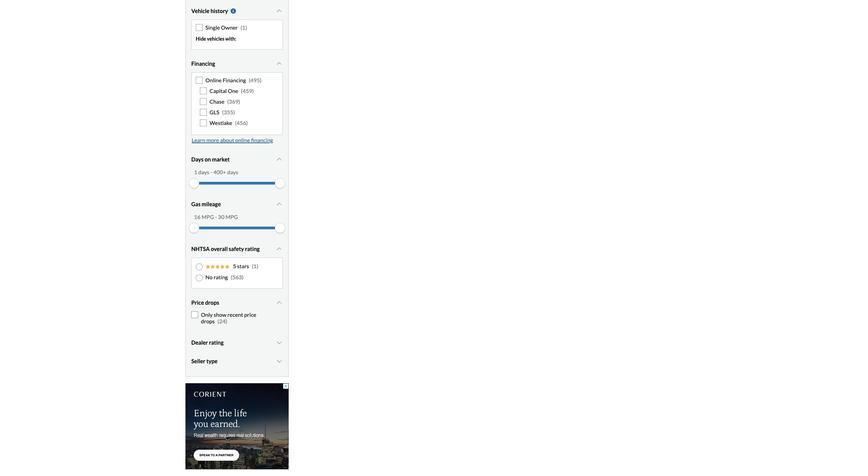 Task type: vqa. For each thing, say whether or not it's contained in the screenshot.
show
yes



Task type: locate. For each thing, give the bounding box(es) containing it.
(1)
[[241, 24, 247, 31], [252, 263, 258, 269]]

1 vertical spatial financing
[[223, 77, 246, 83]]

(1) right owner
[[241, 24, 247, 31]]

financing inside dropdown button
[[191, 60, 215, 67]]

nhtsa overall safety rating
[[191, 245, 260, 252]]

price
[[244, 311, 257, 318]]

0 vertical spatial chevron down image
[[276, 157, 283, 162]]

- left 400+
[[211, 169, 212, 175]]

owner
[[221, 24, 238, 31]]

dealer
[[191, 339, 208, 346]]

chevron down image for gas mileage
[[276, 201, 283, 207]]

chevron down image inside nhtsa overall safety rating dropdown button
[[276, 246, 283, 252]]

1
[[194, 169, 197, 175]]

6 chevron down image from the top
[[276, 358, 283, 364]]

mpg right 30
[[226, 213, 238, 220]]

chase (369)
[[210, 98, 240, 105]]

drops down the only
[[201, 318, 215, 324]]

chevron down image inside price drops dropdown button
[[276, 300, 283, 305]]

chevron down image inside gas mileage dropdown button
[[276, 201, 283, 207]]

seller type
[[191, 358, 218, 364]]

1 mpg from the left
[[202, 213, 214, 220]]

chevron down image
[[276, 8, 283, 14], [276, 61, 283, 66], [276, 201, 283, 207], [276, 246, 283, 252], [276, 300, 283, 305], [276, 358, 283, 364]]

chevron down image for financing
[[276, 61, 283, 66]]

5 chevron down image from the top
[[276, 300, 283, 305]]

financing up the one
[[223, 77, 246, 83]]

learn more about online financing button
[[191, 135, 274, 145]]

days
[[198, 169, 209, 175], [227, 169, 238, 175]]

4 chevron down image from the top
[[276, 246, 283, 252]]

3 chevron down image from the top
[[276, 201, 283, 207]]

chevron down image for price drops
[[276, 300, 283, 305]]

dealer rating button
[[191, 334, 283, 351]]

2 chevron down image from the top
[[276, 61, 283, 66]]

30
[[218, 213, 225, 220]]

on
[[205, 156, 211, 162]]

financing button
[[191, 55, 283, 72]]

advertisement region
[[186, 383, 289, 469]]

1 days - 400+ days
[[194, 169, 238, 175]]

(456)
[[235, 120, 248, 126]]

0 horizontal spatial days
[[198, 169, 209, 175]]

drops
[[205, 299, 219, 306], [201, 318, 215, 324]]

drops up the only
[[205, 299, 219, 306]]

one
[[228, 87, 238, 94]]

with:
[[225, 36, 236, 42]]

1 horizontal spatial -
[[215, 213, 217, 220]]

-
[[211, 169, 212, 175], [215, 213, 217, 220]]

0 vertical spatial rating
[[245, 245, 260, 252]]

1 horizontal spatial days
[[227, 169, 238, 175]]

1 days from the left
[[198, 169, 209, 175]]

0 vertical spatial -
[[211, 169, 212, 175]]

only show recent price drops
[[201, 311, 257, 324]]

drops inside only show recent price drops
[[201, 318, 215, 324]]

0 horizontal spatial -
[[211, 169, 212, 175]]

chevron down image
[[276, 157, 283, 162], [276, 340, 283, 345]]

capital one (459)
[[210, 87, 254, 94]]

1 vertical spatial drops
[[201, 318, 215, 324]]

2 vertical spatial rating
[[209, 339, 224, 346]]

0 vertical spatial drops
[[205, 299, 219, 306]]

chevron down image for days on market
[[276, 157, 283, 162]]

chase
[[210, 98, 225, 105]]

(563)
[[231, 274, 244, 280]]

1 horizontal spatial (1)
[[252, 263, 258, 269]]

gas mileage button
[[191, 195, 283, 213]]

rating
[[245, 245, 260, 252], [214, 274, 228, 280], [209, 339, 224, 346]]

chevron down image inside days on market dropdown button
[[276, 157, 283, 162]]

vehicle history
[[191, 8, 228, 14]]

type
[[207, 358, 218, 364]]

hide
[[196, 36, 206, 42]]

chevron down image for nhtsa overall safety rating
[[276, 246, 283, 252]]

online financing (495)
[[206, 77, 262, 83]]

chevron down image inside dealer rating "dropdown button"
[[276, 340, 283, 345]]

no
[[206, 274, 213, 280]]

0 vertical spatial financing
[[191, 60, 215, 67]]

- left 30
[[215, 213, 217, 220]]

(459)
[[241, 87, 254, 94]]

price
[[191, 299, 204, 306]]

2 days from the left
[[227, 169, 238, 175]]

0 horizontal spatial mpg
[[202, 213, 214, 220]]

1 vertical spatial -
[[215, 213, 217, 220]]

learn more about online financing
[[192, 137, 273, 143]]

stars
[[237, 263, 249, 269]]

rating right safety
[[245, 245, 260, 252]]

(355)
[[222, 109, 235, 115]]

- for days
[[211, 169, 212, 175]]

(495)
[[249, 77, 262, 83]]

16
[[194, 213, 201, 220]]

dealer rating
[[191, 339, 224, 346]]

nhtsa overall safety rating button
[[191, 240, 283, 257]]

chevron down image inside seller type dropdown button
[[276, 358, 283, 364]]

rating inside dealer rating "dropdown button"
[[209, 339, 224, 346]]

gas mileage
[[191, 201, 221, 207]]

1 vertical spatial rating
[[214, 274, 228, 280]]

financing up online
[[191, 60, 215, 67]]

1 vertical spatial chevron down image
[[276, 340, 283, 345]]

0 horizontal spatial (1)
[[241, 24, 247, 31]]

1 horizontal spatial financing
[[223, 77, 246, 83]]

gls (355)
[[210, 109, 235, 115]]

1 chevron down image from the top
[[276, 157, 283, 162]]

0 horizontal spatial financing
[[191, 60, 215, 67]]

online
[[235, 137, 250, 143]]

recent
[[228, 311, 243, 318]]

5 stars
[[233, 263, 249, 269]]

2 chevron down image from the top
[[276, 340, 283, 345]]

chevron down image inside 'financing' dropdown button
[[276, 61, 283, 66]]

- for mpg
[[215, 213, 217, 220]]

rating right the no
[[214, 274, 228, 280]]

rating for no rating (563)
[[214, 274, 228, 280]]

rating right dealer
[[209, 339, 224, 346]]

days on market button
[[191, 151, 283, 168]]

capital
[[210, 87, 227, 94]]

(1) right stars in the bottom of the page
[[252, 263, 258, 269]]

financing
[[191, 60, 215, 67], [223, 77, 246, 83]]

only
[[201, 311, 213, 318]]

1 horizontal spatial mpg
[[226, 213, 238, 220]]

mpg right 16
[[202, 213, 214, 220]]

mpg
[[202, 213, 214, 220], [226, 213, 238, 220]]

price drops button
[[191, 294, 283, 311]]

days right 400+
[[227, 169, 238, 175]]

days right 1 at the top
[[198, 169, 209, 175]]



Task type: describe. For each thing, give the bounding box(es) containing it.
gas
[[191, 201, 201, 207]]

5
[[233, 263, 236, 269]]

gls
[[210, 109, 219, 115]]

2 mpg from the left
[[226, 213, 238, 220]]

nhtsa
[[191, 245, 210, 252]]

single owner (1)
[[206, 24, 247, 31]]

safety
[[229, 245, 244, 252]]

vehicles
[[207, 36, 225, 42]]

1 vertical spatial (1)
[[252, 263, 258, 269]]

chevron down image for seller type
[[276, 358, 283, 364]]

days on market
[[191, 156, 230, 162]]

chevron down image for dealer rating
[[276, 340, 283, 345]]

overall
[[211, 245, 228, 252]]

0 vertical spatial (1)
[[241, 24, 247, 31]]

westlake
[[210, 120, 232, 126]]

single
[[206, 24, 220, 31]]

drops inside dropdown button
[[205, 299, 219, 306]]

16 mpg - 30 mpg
[[194, 213, 238, 220]]

learn
[[192, 137, 205, 143]]

hide vehicles with:
[[196, 36, 236, 42]]

online
[[206, 77, 222, 83]]

vehicle
[[191, 8, 210, 14]]

market
[[212, 156, 230, 162]]

price drops
[[191, 299, 219, 306]]

info circle image
[[230, 8, 237, 14]]

1 chevron down image from the top
[[276, 8, 283, 14]]

rating inside nhtsa overall safety rating dropdown button
[[245, 245, 260, 252]]

seller
[[191, 358, 206, 364]]

about
[[220, 137, 234, 143]]

seller type button
[[191, 353, 283, 370]]

vehicle history button
[[191, 3, 283, 20]]

mileage
[[202, 201, 221, 207]]

westlake (456)
[[210, 120, 248, 126]]

financing
[[251, 137, 273, 143]]

show
[[214, 311, 227, 318]]

more
[[207, 137, 219, 143]]

400+
[[213, 169, 226, 175]]

history
[[211, 8, 228, 14]]

(369)
[[227, 98, 240, 105]]

days
[[191, 156, 204, 162]]

rating for dealer rating
[[209, 339, 224, 346]]

(24)
[[218, 318, 227, 324]]

no rating (563)
[[206, 274, 244, 280]]



